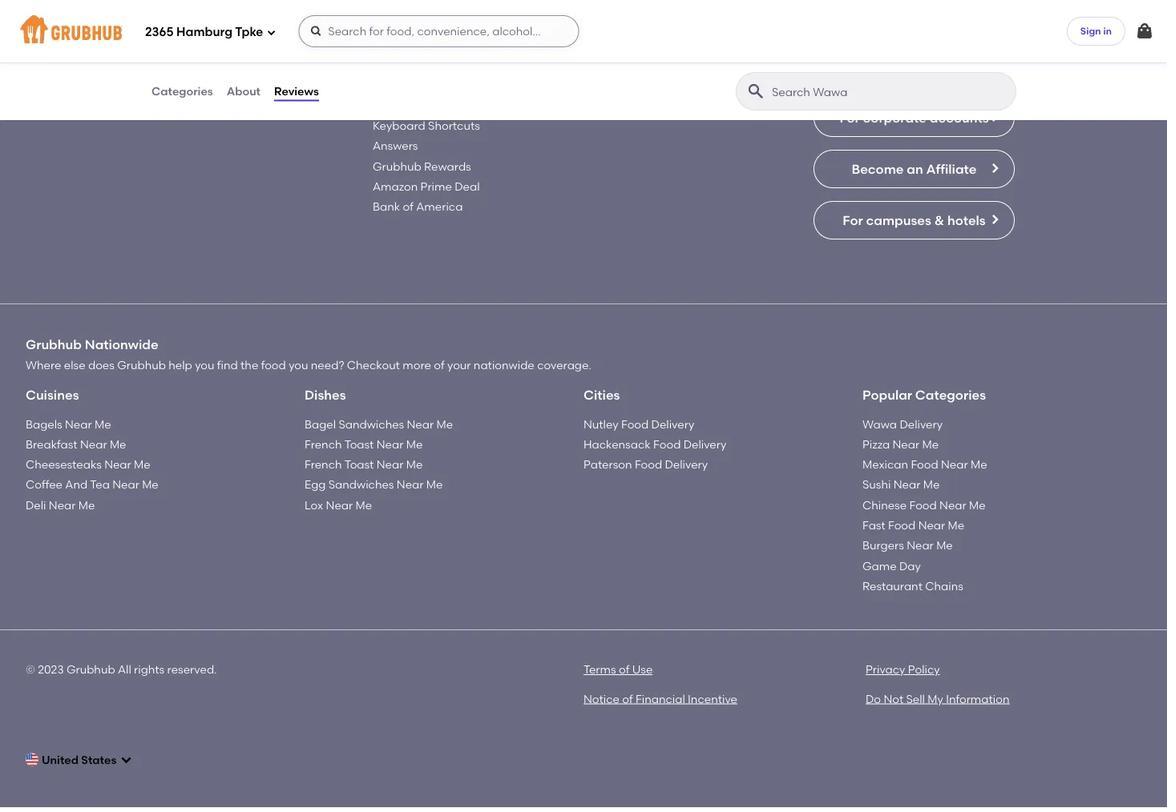 Task type: vqa. For each thing, say whether or not it's contained in the screenshot.
large side of queso blanco
no



Task type: locate. For each thing, give the bounding box(es) containing it.
toast down bagel sandwiches near me "link"
[[345, 438, 374, 452]]

amazon prime deal link
[[373, 180, 480, 194]]

grubhub inside keyboard shortcuts answers grubhub rewards amazon prime deal bank of america
[[373, 160, 422, 173]]

1 vertical spatial french toast near me link
[[305, 459, 423, 472]]

right image for for corporate accounts
[[989, 111, 1001, 124]]

0 vertical spatial french toast near me link
[[305, 438, 423, 452]]

right image inside the become an affiliate link
[[989, 162, 1001, 175]]

nutley food delivery link
[[584, 418, 695, 432]]

1 you from the left
[[195, 359, 214, 372]]

for
[[881, 59, 902, 74], [840, 110, 860, 126], [843, 213, 863, 228]]

terms
[[584, 664, 616, 678]]

sandwiches
[[339, 418, 404, 432], [328, 479, 394, 492]]

2 french toast near me link from the top
[[305, 459, 423, 472]]

paterson food delivery link
[[584, 459, 708, 472]]

0 vertical spatial our
[[152, 18, 173, 31]]

our apps link
[[152, 18, 203, 31]]

mexican
[[863, 459, 908, 472]]

right image inside for corporate accounts link
[[989, 111, 1001, 124]]

our left apps at the top left of page
[[152, 18, 173, 31]]

sign
[[1081, 25, 1101, 37]]

1 vertical spatial categories
[[916, 388, 986, 404]]

bank of america link
[[373, 200, 463, 214]]

right image
[[989, 111, 1001, 124], [989, 162, 1001, 175], [989, 214, 1001, 226]]

for for for drivers
[[881, 59, 902, 74]]

food up fast food near me link
[[910, 499, 937, 513]]

grubhub down answers link
[[373, 160, 422, 173]]

1 vertical spatial right image
[[989, 162, 1001, 175]]

keyboard
[[373, 119, 426, 133]]

bagels
[[26, 418, 62, 432]]

grubhub up "grubhub+"
[[373, 18, 422, 31]]

1 horizontal spatial you
[[289, 359, 308, 372]]

deal
[[455, 180, 480, 194]]

0 vertical spatial toast
[[345, 438, 374, 452]]

america
[[416, 200, 463, 214]]

relations
[[198, 79, 245, 92]]

1 vertical spatial toast
[[345, 459, 374, 472]]

toast
[[345, 438, 374, 452], [345, 459, 374, 472]]

grubhub perks link
[[373, 18, 453, 31]]

1 vertical spatial french
[[305, 459, 342, 472]]

grubhub+
[[373, 38, 428, 52]]

french toast near me link
[[305, 438, 423, 452], [305, 459, 423, 472]]

paterson
[[584, 459, 632, 472]]

for left corporate
[[840, 110, 860, 126]]

youtube
[[593, 58, 640, 72]]

food up hackensack
[[621, 418, 649, 432]]

sandwiches right "bagel"
[[339, 418, 404, 432]]

sushi
[[863, 479, 891, 492]]

checkout
[[347, 359, 400, 372]]

of left 'use'
[[619, 664, 630, 678]]

breakfast near me link
[[26, 438, 126, 452]]

french up egg
[[305, 459, 342, 472]]

bagels near me breakfast near me cheesesteaks near me coffee and tea near me deli near me
[[26, 418, 159, 513]]

0 vertical spatial right image
[[989, 111, 1001, 124]]

1 vertical spatial our
[[152, 38, 173, 52]]

me
[[95, 418, 111, 432], [437, 418, 453, 432], [110, 438, 126, 452], [406, 438, 423, 452], [922, 438, 939, 452], [134, 459, 150, 472], [406, 459, 423, 472], [971, 459, 987, 472], [142, 479, 159, 492], [426, 479, 443, 492], [923, 479, 940, 492], [78, 499, 95, 513], [356, 499, 372, 513], [969, 499, 986, 513], [948, 519, 965, 533], [937, 540, 953, 553]]

help
[[169, 359, 192, 372]]

privacy policy link
[[866, 664, 940, 678]]

delivery
[[652, 418, 695, 432], [900, 418, 943, 432], [684, 438, 727, 452], [665, 459, 708, 472]]

0 horizontal spatial svg image
[[120, 755, 133, 767]]

sandwiches up "lox near me" link
[[328, 479, 394, 492]]

wawa
[[863, 418, 897, 432]]

investor relations link
[[152, 79, 245, 92]]

hamburg
[[176, 25, 233, 39]]

svg image right "tpke"
[[266, 28, 276, 37]]

delivery up hackensack food delivery link
[[652, 418, 695, 432]]

2 right image from the top
[[989, 162, 1001, 175]]

right image inside the for campuses & hotels link
[[989, 214, 1001, 226]]

for campuses & hotels link
[[814, 202, 1015, 240]]

toast up egg sandwiches near me link
[[345, 459, 374, 472]]

near
[[65, 418, 92, 432], [407, 418, 434, 432], [80, 438, 107, 452], [377, 438, 404, 452], [893, 438, 920, 452], [104, 459, 131, 472], [377, 459, 404, 472], [941, 459, 968, 472], [112, 479, 139, 492], [397, 479, 424, 492], [894, 479, 921, 492], [49, 499, 76, 513], [326, 499, 353, 513], [940, 499, 967, 513], [919, 519, 946, 533], [907, 540, 934, 553]]

french toast near me link down bagel sandwiches near me "link"
[[305, 438, 423, 452]]

french toast near me link up egg sandwiches near me link
[[305, 459, 423, 472]]

categories up news
[[152, 84, 213, 98]]

grubhub rewards link
[[373, 160, 471, 173]]

for drivers link
[[814, 48, 1015, 86]]

1 french toast near me link from the top
[[305, 438, 423, 452]]

2 our from the top
[[152, 38, 173, 52]]

burgers
[[863, 540, 904, 553]]

grubhub down nationwide
[[117, 359, 166, 372]]

reviews button
[[273, 63, 320, 120]]

0 horizontal spatial categories
[[152, 84, 213, 98]]

wawa delivery pizza near me mexican food near me sushi near me chinese food near me fast food near me burgers near me game day restaurant chains
[[863, 418, 987, 594]]

1 our from the top
[[152, 18, 173, 31]]

investor
[[152, 79, 195, 92]]

of right bank
[[403, 200, 414, 214]]

2 vertical spatial for
[[843, 213, 863, 228]]

0 vertical spatial for
[[881, 59, 902, 74]]

categories inside button
[[152, 84, 213, 98]]

answers link
[[373, 140, 418, 153]]

coffee
[[26, 479, 63, 492]]

categories up wawa delivery 'link' at bottom right
[[916, 388, 986, 404]]

bagel sandwiches near me link
[[305, 418, 453, 432]]

3 right image from the top
[[989, 214, 1001, 226]]

for up search wawa search box
[[881, 59, 902, 74]]

fast food near me link
[[863, 519, 965, 533]]

0 vertical spatial sandwiches
[[339, 418, 404, 432]]

0 vertical spatial categories
[[152, 84, 213, 98]]

delivery up pizza near me link
[[900, 418, 943, 432]]

1 horizontal spatial categories
[[916, 388, 986, 404]]

french down "bagel"
[[305, 438, 342, 452]]

egg
[[305, 479, 326, 492]]

svg image right states
[[120, 755, 133, 767]]

1 right image from the top
[[989, 111, 1001, 124]]

0 vertical spatial french
[[305, 438, 342, 452]]

dishes
[[305, 388, 346, 404]]

become
[[852, 161, 904, 177]]

chinese
[[863, 499, 907, 513]]

coverage.
[[537, 359, 592, 372]]

your
[[447, 359, 471, 372]]

does
[[88, 359, 115, 372]]

hackensack food delivery link
[[584, 438, 727, 452]]

grubhub
[[373, 18, 422, 31], [373, 58, 422, 72], [373, 160, 422, 173], [26, 338, 82, 353], [117, 359, 166, 372], [66, 664, 115, 678]]

0 horizontal spatial you
[[195, 359, 214, 372]]

1 vertical spatial for
[[840, 110, 860, 126]]

fast
[[863, 519, 886, 533]]

2 you from the left
[[289, 359, 308, 372]]

2 vertical spatial right image
[[989, 214, 1001, 226]]

&
[[935, 213, 945, 228]]

2 toast from the top
[[345, 459, 374, 472]]

nationwide
[[474, 359, 535, 372]]

1 french from the top
[[305, 438, 342, 452]]

right image for for campuses & hotels
[[989, 214, 1001, 226]]

notice of financial incentive link
[[584, 693, 738, 707]]

our
[[152, 18, 173, 31], [152, 38, 173, 52]]

for drivers
[[881, 59, 948, 74]]

of left your
[[434, 359, 445, 372]]

my
[[928, 693, 944, 707]]

delivery inside wawa delivery pizza near me mexican food near me sushi near me chinese food near me fast food near me burgers near me game day restaurant chains
[[900, 418, 943, 432]]

else
[[64, 359, 85, 372]]

2365 hamburg tpke
[[145, 25, 263, 39]]

cities
[[584, 388, 620, 404]]

delivery up 'paterson food delivery' 'link'
[[684, 438, 727, 452]]

about button
[[226, 63, 261, 120]]

food up burgers near me link on the bottom right of page
[[888, 519, 916, 533]]

for left the campuses
[[843, 213, 863, 228]]

our up careers
[[152, 38, 173, 52]]

for corporate accounts link
[[814, 99, 1015, 137]]

careers
[[152, 58, 196, 72]]

you left find
[[195, 359, 214, 372]]

do not sell my information
[[866, 693, 1010, 707]]

svg image right in
[[1135, 22, 1155, 41]]

you right food
[[289, 359, 308, 372]]

guarantee
[[424, 58, 484, 72]]

corporate
[[863, 110, 927, 126]]

categories button
[[151, 63, 214, 120]]

svg image
[[1135, 22, 1155, 41], [266, 28, 276, 37], [120, 755, 133, 767]]



Task type: describe. For each thing, give the bounding box(es) containing it.
youtube link
[[593, 58, 640, 72]]

all
[[118, 664, 131, 678]]

delivery down hackensack food delivery link
[[665, 459, 708, 472]]

deli near me link
[[26, 499, 95, 513]]

svg image
[[310, 25, 323, 38]]

cheesesteaks
[[26, 459, 102, 472]]

magnifying glass icon image
[[746, 82, 766, 101]]

food up the sushi near me "link" at bottom
[[911, 459, 939, 472]]

popular
[[863, 388, 912, 404]]

lox
[[305, 499, 323, 513]]

reserved.
[[167, 664, 217, 678]]

not
[[884, 693, 904, 707]]

Search for food, convenience, alcohol... search field
[[299, 15, 579, 47]]

food up 'paterson food delivery' 'link'
[[654, 438, 681, 452]]

news
[[152, 99, 182, 113]]

game day link
[[863, 560, 921, 574]]

affiliate
[[927, 161, 977, 177]]

notice of financial incentive
[[584, 693, 738, 707]]

grubhub left all
[[66, 664, 115, 678]]

2 horizontal spatial svg image
[[1135, 22, 1155, 41]]

breakfast
[[26, 438, 77, 452]]

news link
[[152, 99, 182, 113]]

privacy policy
[[866, 664, 940, 678]]

tpke
[[235, 25, 263, 39]]

burgers near me link
[[863, 540, 953, 553]]

grubhub nationwide where else does grubhub help you find the food you need? checkout more of your nationwide coverage.
[[26, 338, 592, 372]]

1 toast from the top
[[345, 438, 374, 452]]

food
[[261, 359, 286, 372]]

in
[[1104, 25, 1112, 37]]

sign in
[[1081, 25, 1112, 37]]

for campuses & hotels
[[843, 213, 986, 228]]

lox near me link
[[305, 499, 372, 513]]

of inside grubhub nationwide where else does grubhub help you find the food you need? checkout more of your nationwide coverage.
[[434, 359, 445, 372]]

popular categories
[[863, 388, 986, 404]]

grubhub guarantee link
[[373, 58, 484, 72]]

restaurant
[[863, 580, 923, 594]]

notice
[[584, 693, 620, 707]]

find
[[217, 359, 238, 372]]

become an affiliate
[[852, 161, 977, 177]]

drivers
[[905, 59, 948, 74]]

Search Wawa search field
[[771, 84, 1011, 99]]

main navigation navigation
[[0, 0, 1167, 63]]

cuisines
[[26, 388, 79, 404]]

wawa delivery link
[[863, 418, 943, 432]]

incentive
[[688, 693, 738, 707]]

bagels near me link
[[26, 418, 111, 432]]

2 french from the top
[[305, 459, 342, 472]]

game
[[863, 560, 897, 574]]

accounts
[[930, 110, 989, 126]]

more
[[403, 359, 431, 372]]

2023
[[38, 664, 64, 678]]

for for for campuses & hotels
[[843, 213, 863, 228]]

our apps our blog careers investor relations news
[[152, 18, 245, 113]]

amazon
[[373, 180, 418, 194]]

rights
[[134, 664, 165, 678]]

right image for become an affiliate
[[989, 162, 1001, 175]]

pizza
[[863, 438, 890, 452]]

privacy
[[866, 664, 906, 678]]

perks
[[424, 18, 453, 31]]

sign in button
[[1067, 17, 1126, 46]]

united
[[42, 754, 79, 768]]

careers link
[[152, 58, 196, 72]]

of inside terms of use link
[[619, 664, 630, 678]]

nutley
[[584, 418, 619, 432]]

sell
[[906, 693, 925, 707]]

egg sandwiches near me link
[[305, 479, 443, 492]]

grubhub down grubhub+ link
[[373, 58, 422, 72]]

blog
[[175, 38, 200, 52]]

chinese food near me link
[[863, 499, 986, 513]]

mexican food near me link
[[863, 459, 987, 472]]

an
[[907, 161, 923, 177]]

for for for corporate accounts
[[840, 110, 860, 126]]

rewards
[[424, 160, 471, 173]]

apps
[[175, 18, 203, 31]]

become an affiliate link
[[814, 150, 1015, 189]]

chains
[[926, 580, 964, 594]]

tea
[[90, 479, 110, 492]]

of inside keyboard shortcuts answers grubhub rewards amazon prime deal bank of america
[[403, 200, 414, 214]]

of right notice
[[622, 693, 633, 707]]

day
[[900, 560, 921, 574]]

© 2023 grubhub all rights reserved.
[[26, 664, 217, 678]]

pizza near me link
[[863, 438, 939, 452]]

financial
[[636, 693, 685, 707]]

1 horizontal spatial svg image
[[266, 28, 276, 37]]

2365
[[145, 25, 174, 39]]

restaurant chains link
[[863, 580, 964, 594]]

use
[[632, 664, 653, 678]]

svg image inside united states button
[[120, 755, 133, 767]]

food down hackensack food delivery link
[[635, 459, 662, 472]]

keyboard shortcuts answers grubhub rewards amazon prime deal bank of america
[[373, 119, 480, 214]]

answers
[[373, 140, 418, 153]]

hotels
[[948, 213, 986, 228]]

grubhub up where at top left
[[26, 338, 82, 353]]

terms of use link
[[584, 664, 653, 678]]

bagel sandwiches near me french toast near me french toast near me egg sandwiches near me lox near me
[[305, 418, 453, 513]]

bagel
[[305, 418, 336, 432]]

1 vertical spatial sandwiches
[[328, 479, 394, 492]]

grubhub+ link
[[373, 38, 428, 52]]

do
[[866, 693, 881, 707]]

language select image
[[26, 755, 38, 767]]

nutley food delivery hackensack food delivery paterson food delivery
[[584, 418, 727, 472]]



